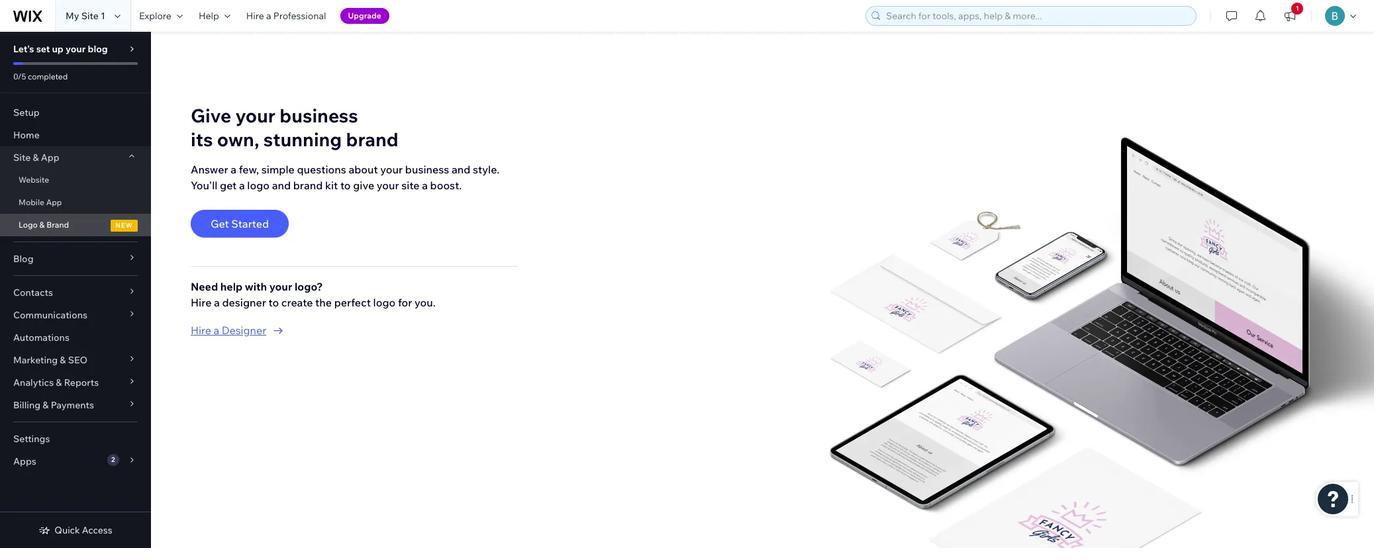 Task type: locate. For each thing, give the bounding box(es) containing it.
give your business its own, stunning brand
[[191, 104, 399, 151]]

sidebar element
[[0, 32, 151, 549]]

brand down questions
[[293, 179, 323, 192]]

your left site
[[377, 179, 399, 192]]

1 vertical spatial to
[[269, 296, 279, 309]]

hire left designer
[[191, 324, 211, 337]]

0 horizontal spatial brand
[[293, 179, 323, 192]]

with
[[245, 280, 267, 293]]

logo
[[247, 179, 270, 192], [373, 296, 396, 309]]

need help with your logo? hire a designer to create the perfect logo for you.
[[191, 280, 436, 309]]

logo inside answer a few, simple questions about your business and style. you'll get a logo and brand kit to give your site a boost.
[[247, 179, 270, 192]]

0 horizontal spatial 1
[[101, 10, 105, 22]]

website link
[[0, 169, 151, 191]]

& inside dropdown button
[[43, 400, 49, 411]]

& up 'website'
[[33, 152, 39, 164]]

help
[[220, 280, 243, 293]]

app
[[41, 152, 59, 164], [46, 197, 62, 207]]

logo left for
[[373, 296, 396, 309]]

hire down need
[[191, 296, 212, 309]]

1 vertical spatial site
[[13, 152, 31, 164]]

started
[[231, 217, 269, 230]]

a left designer
[[214, 324, 219, 337]]

settings link
[[0, 428, 151, 451]]

logo?
[[295, 280, 323, 293]]

0 horizontal spatial to
[[269, 296, 279, 309]]

upgrade
[[348, 11, 381, 21]]

your right up
[[66, 43, 86, 55]]

brand
[[346, 128, 399, 151], [293, 179, 323, 192]]

0 vertical spatial business
[[280, 104, 358, 127]]

2 vertical spatial hire
[[191, 324, 211, 337]]

0 vertical spatial brand
[[346, 128, 399, 151]]

quick access button
[[39, 525, 112, 537]]

your inside need help with your logo? hire a designer to create the perfect logo for you.
[[269, 280, 292, 293]]

up
[[52, 43, 64, 55]]

app right mobile
[[46, 197, 62, 207]]

1 horizontal spatial brand
[[346, 128, 399, 151]]

questions
[[297, 163, 346, 176]]

brand up 'about'
[[346, 128, 399, 151]]

to
[[340, 179, 351, 192], [269, 296, 279, 309]]

&
[[33, 152, 39, 164], [39, 220, 45, 230], [60, 354, 66, 366], [56, 377, 62, 389], [43, 400, 49, 411]]

home link
[[0, 124, 151, 146]]

& for site
[[33, 152, 39, 164]]

analytics & reports
[[13, 377, 99, 389]]

few,
[[239, 163, 259, 176]]

your up own,
[[236, 104, 276, 127]]

to left create
[[269, 296, 279, 309]]

access
[[82, 525, 112, 537]]

1 horizontal spatial logo
[[373, 296, 396, 309]]

1 vertical spatial business
[[405, 163, 449, 176]]

designer
[[222, 324, 267, 337]]

contacts
[[13, 287, 53, 299]]

business
[[280, 104, 358, 127], [405, 163, 449, 176]]

0 horizontal spatial site
[[13, 152, 31, 164]]

communications button
[[0, 304, 151, 327]]

0 vertical spatial app
[[41, 152, 59, 164]]

& left 'seo'
[[60, 354, 66, 366]]

2
[[111, 456, 115, 464]]

your
[[66, 43, 86, 55], [236, 104, 276, 127], [381, 163, 403, 176], [377, 179, 399, 192], [269, 280, 292, 293]]

0 vertical spatial and
[[452, 163, 471, 176]]

site inside site & app popup button
[[13, 152, 31, 164]]

need
[[191, 280, 218, 293]]

& left reports
[[56, 377, 62, 389]]

0 vertical spatial site
[[81, 10, 99, 22]]

and down "simple"
[[272, 179, 291, 192]]

a down need
[[214, 296, 220, 309]]

0 horizontal spatial logo
[[247, 179, 270, 192]]

& for analytics
[[56, 377, 62, 389]]

contacts button
[[0, 282, 151, 304]]

1 vertical spatial brand
[[293, 179, 323, 192]]

give
[[353, 179, 374, 192]]

1 vertical spatial logo
[[373, 296, 396, 309]]

business up stunning
[[280, 104, 358, 127]]

your up create
[[269, 280, 292, 293]]

billing & payments
[[13, 400, 94, 411]]

0 vertical spatial logo
[[247, 179, 270, 192]]

and
[[452, 163, 471, 176], [272, 179, 291, 192]]

1 horizontal spatial 1
[[1296, 4, 1300, 13]]

1
[[1296, 4, 1300, 13], [101, 10, 105, 22]]

upgrade button
[[340, 8, 389, 24]]

1 horizontal spatial and
[[452, 163, 471, 176]]

settings
[[13, 433, 50, 445]]

app up 'website'
[[41, 152, 59, 164]]

logo inside need help with your logo? hire a designer to create the perfect logo for you.
[[373, 296, 396, 309]]

site & app
[[13, 152, 59, 164]]

blog
[[88, 43, 108, 55]]

1 vertical spatial hire
[[191, 296, 212, 309]]

site right the my
[[81, 10, 99, 22]]

0 horizontal spatial business
[[280, 104, 358, 127]]

a right site
[[422, 179, 428, 192]]

communications
[[13, 309, 87, 321]]

0 horizontal spatial and
[[272, 179, 291, 192]]

& for logo
[[39, 220, 45, 230]]

Search for tools, apps, help & more... field
[[882, 7, 1193, 25]]

a
[[266, 10, 271, 22], [231, 163, 237, 176], [239, 179, 245, 192], [422, 179, 428, 192], [214, 296, 220, 309], [214, 324, 219, 337]]

business inside answer a few, simple questions about your business and style. you'll get a logo and brand kit to give your site a boost.
[[405, 163, 449, 176]]

hire for hire a professional
[[246, 10, 264, 22]]

a left professional
[[266, 10, 271, 22]]

hire inside button
[[191, 324, 211, 337]]

1 inside button
[[1296, 4, 1300, 13]]

logo down few,
[[247, 179, 270, 192]]

to right the kit
[[340, 179, 351, 192]]

completed
[[28, 72, 68, 81]]

1 horizontal spatial to
[[340, 179, 351, 192]]

analytics & reports button
[[0, 372, 151, 394]]

mobile app link
[[0, 191, 151, 214]]

apps
[[13, 456, 36, 468]]

payments
[[51, 400, 94, 411]]

home
[[13, 129, 40, 141]]

hire right help button
[[246, 10, 264, 22]]

& right the logo
[[39, 220, 45, 230]]

0/5 completed
[[13, 72, 68, 81]]

setup link
[[0, 101, 151, 124]]

0 vertical spatial to
[[340, 179, 351, 192]]

business up site
[[405, 163, 449, 176]]

create
[[281, 296, 313, 309]]

hire
[[246, 10, 264, 22], [191, 296, 212, 309], [191, 324, 211, 337]]

marketing
[[13, 354, 58, 366]]

and up "boost."
[[452, 163, 471, 176]]

site & app button
[[0, 146, 151, 169]]

simple
[[262, 163, 295, 176]]

& right billing
[[43, 400, 49, 411]]

1 horizontal spatial business
[[405, 163, 449, 176]]

site down home
[[13, 152, 31, 164]]

0 vertical spatial hire
[[246, 10, 264, 22]]



Task type: describe. For each thing, give the bounding box(es) containing it.
hire a professional link
[[238, 0, 334, 32]]

let's
[[13, 43, 34, 55]]

its
[[191, 128, 213, 151]]

stunning
[[264, 128, 342, 151]]

billing
[[13, 400, 41, 411]]

hire a designer button
[[191, 322, 518, 338]]

perfect
[[334, 296, 371, 309]]

a inside button
[[214, 324, 219, 337]]

to inside answer a few, simple questions about your business and style. you'll get a logo and brand kit to give your site a boost.
[[340, 179, 351, 192]]

new
[[115, 221, 133, 230]]

1 horizontal spatial site
[[81, 10, 99, 22]]

a left few,
[[231, 163, 237, 176]]

answer a few, simple questions about your business and style. you'll get a logo and brand kit to give your site a boost.
[[191, 163, 500, 192]]

boost.
[[430, 179, 462, 192]]

your inside sidebar element
[[66, 43, 86, 55]]

hire a professional
[[246, 10, 326, 22]]

quick
[[55, 525, 80, 537]]

professional
[[273, 10, 326, 22]]

kit
[[325, 179, 338, 192]]

brand inside answer a few, simple questions about your business and style. you'll get a logo and brand kit to give your site a boost.
[[293, 179, 323, 192]]

automations link
[[0, 327, 151, 349]]

1 vertical spatial app
[[46, 197, 62, 207]]

you.
[[415, 296, 436, 309]]

marketing & seo button
[[0, 349, 151, 372]]

mobile
[[19, 197, 44, 207]]

get started
[[211, 217, 269, 230]]

your inside give your business its own, stunning brand
[[236, 104, 276, 127]]

style.
[[473, 163, 500, 176]]

for
[[398, 296, 412, 309]]

brand inside give your business its own, stunning brand
[[346, 128, 399, 151]]

marketing & seo
[[13, 354, 88, 366]]

about
[[349, 163, 378, 176]]

billing & payments button
[[0, 394, 151, 417]]

hire for hire a designer
[[191, 324, 211, 337]]

app inside popup button
[[41, 152, 59, 164]]

to inside need help with your logo? hire a designer to create the perfect logo for you.
[[269, 296, 279, 309]]

hire inside need help with your logo? hire a designer to create the perfect logo for you.
[[191, 296, 212, 309]]

mobile app
[[19, 197, 62, 207]]

0/5
[[13, 72, 26, 81]]

set
[[36, 43, 50, 55]]

automations
[[13, 332, 70, 344]]

my site 1
[[66, 10, 105, 22]]

answer
[[191, 163, 228, 176]]

your up site
[[381, 163, 403, 176]]

explore
[[139, 10, 172, 22]]

the
[[315, 296, 332, 309]]

my
[[66, 10, 79, 22]]

analytics
[[13, 377, 54, 389]]

help
[[199, 10, 219, 22]]

a right "get"
[[239, 179, 245, 192]]

hire a designer
[[191, 324, 267, 337]]

a inside need help with your logo? hire a designer to create the perfect logo for you.
[[214, 296, 220, 309]]

help button
[[191, 0, 238, 32]]

let's set up your blog
[[13, 43, 108, 55]]

1 button
[[1276, 0, 1305, 32]]

get
[[220, 179, 237, 192]]

reports
[[64, 377, 99, 389]]

business inside give your business its own, stunning brand
[[280, 104, 358, 127]]

you'll
[[191, 179, 218, 192]]

site
[[402, 179, 420, 192]]

get
[[211, 217, 229, 230]]

logo
[[19, 220, 38, 230]]

setup
[[13, 107, 40, 119]]

quick access
[[55, 525, 112, 537]]

blog
[[13, 253, 33, 265]]

own,
[[217, 128, 259, 151]]

1 vertical spatial and
[[272, 179, 291, 192]]

brand
[[46, 220, 69, 230]]

get started button
[[191, 210, 289, 238]]

seo
[[68, 354, 88, 366]]

designer
[[222, 296, 266, 309]]

logo & brand
[[19, 220, 69, 230]]

& for marketing
[[60, 354, 66, 366]]

& for billing
[[43, 400, 49, 411]]

give
[[191, 104, 231, 127]]

blog button
[[0, 248, 151, 270]]

website
[[19, 175, 49, 185]]



Task type: vqa. For each thing, say whether or not it's contained in the screenshot.
Paragraph
no



